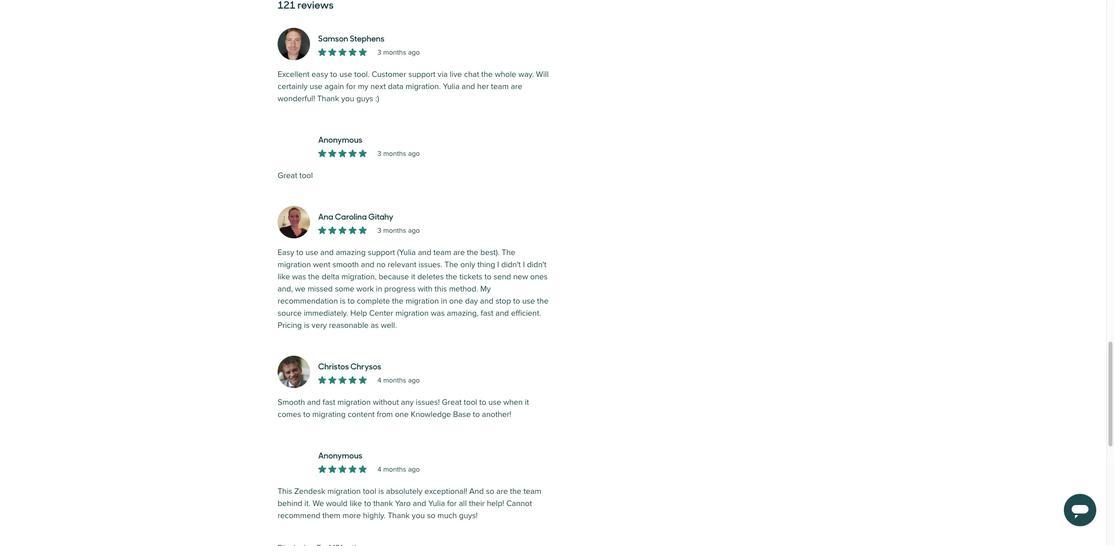 Task type: describe. For each thing, give the bounding box(es) containing it.
ago for stephens
[[408, 48, 420, 57]]

you inside this zendesk migration tool is absolutely exceptional! and so are the team behind it. we would like to thank yaro and yulia for all their help! cannot recommend them more highly. thank you so much guys!
[[412, 511, 425, 521]]

from
[[377, 410, 393, 420]]

use up efficient.
[[522, 296, 535, 306]]

4 months ago for christos chrysos
[[378, 376, 420, 385]]

migration up well.
[[396, 308, 429, 319]]

without
[[373, 398, 399, 408]]

method.
[[449, 284, 478, 294]]

only
[[461, 260, 475, 270]]

3 months ago for anonymous
[[378, 149, 420, 158]]

cannot
[[507, 499, 532, 509]]

missed
[[308, 284, 333, 294]]

0 horizontal spatial is
[[304, 321, 310, 331]]

months for stephens
[[383, 48, 406, 57]]

amazing
[[336, 248, 366, 258]]

live
[[450, 69, 462, 79]]

tool inside this zendesk migration tool is absolutely exceptional! and so are the team behind it. we would like to thank yaro and yulia for all their help! cannot recommend them more highly. thank you so much guys!
[[363, 487, 376, 497]]

4 for anonymous
[[378, 466, 382, 474]]

excellent easy to use tool. customer support via live chat the whole way. will certainly use again for my next data migration. yulia and her team are wonderful! thank you guys :)
[[278, 69, 549, 104]]

months for chrysos
[[383, 376, 406, 385]]

smooth
[[278, 398, 305, 408]]

as
[[371, 321, 379, 331]]

zendesk
[[295, 487, 325, 497]]

1 horizontal spatial is
[[340, 296, 346, 306]]

thing
[[478, 260, 495, 270]]

the inside this zendesk migration tool is absolutely exceptional! and so are the team behind it. we would like to thank yaro and yulia for all their help! cannot recommend them more highly. thank you so much guys!
[[510, 487, 522, 497]]

easy
[[312, 69, 328, 79]]

all
[[459, 499, 467, 509]]

easy to use and amazing support (yulia and team are the best). the migration went smooth and no relevant issues. the only thing i didn't i didn't like was the delta migration, because it deletes the tickets to send new ones and, we missed some work in progress with this method. my recommendation is to complete the migration in one day and stop to use the source immediately. help center migration was amazing, fast  and efficient. pricing is very reasonable as well.
[[278, 248, 549, 331]]

stop
[[496, 296, 511, 306]]

recommendation
[[278, 296, 338, 306]]

3 for samson stephens
[[378, 48, 382, 57]]

customer
[[372, 69, 406, 79]]

we
[[313, 499, 324, 509]]

the up missed
[[308, 272, 320, 282]]

the inside excellent easy to use tool. customer support via live chat the whole way. will certainly use again for my next data migration. yulia and her team are wonderful! thank you guys :)
[[481, 69, 493, 79]]

delta
[[322, 272, 340, 282]]

chat
[[464, 69, 479, 79]]

progress
[[384, 284, 416, 294]]

would
[[326, 499, 348, 509]]

like inside this zendesk migration tool is absolutely exceptional! and so are the team behind it. we would like to thank yaro and yulia for all their help! cannot recommend them more highly. thank you so much guys!
[[350, 499, 362, 509]]

highly.
[[363, 511, 386, 521]]

2 didn't from the left
[[527, 260, 547, 270]]

migration.
[[406, 81, 441, 92]]

via
[[438, 69, 448, 79]]

content
[[348, 410, 375, 420]]

excellent
[[278, 69, 310, 79]]

guys
[[357, 94, 373, 104]]

you inside excellent easy to use tool. customer support via live chat the whole way. will certainly use again for my next data migration. yulia and her team are wonderful! thank you guys :)
[[341, 94, 354, 104]]

base
[[453, 410, 471, 420]]

guys!
[[459, 511, 478, 521]]

exceptional!
[[425, 487, 467, 497]]

and left no
[[361, 260, 375, 270]]

and down stop
[[496, 308, 509, 319]]

thank
[[373, 499, 393, 509]]

ago for carolina
[[408, 226, 420, 235]]

and,
[[278, 284, 293, 294]]

this
[[435, 284, 447, 294]]

complete
[[357, 296, 390, 306]]

use down easy
[[310, 81, 323, 92]]

migrating
[[312, 410, 346, 420]]

are inside excellent easy to use tool. customer support via live chat the whole way. will certainly use again for my next data migration. yulia and her team are wonderful! thank you guys :)
[[511, 81, 523, 92]]

1 horizontal spatial in
[[441, 296, 447, 306]]

it.
[[304, 499, 311, 509]]

it inside smooth and fast migration without any issues! great tool to use when it comes to migrating content from one knowledge base to another!
[[525, 398, 529, 408]]

them
[[323, 511, 340, 521]]

migration,
[[342, 272, 377, 282]]

user photo image for ana carolina gitahy
[[278, 206, 310, 239]]

ana
[[318, 211, 333, 222]]

next
[[371, 81, 386, 92]]

new
[[513, 272, 528, 282]]

went
[[313, 260, 330, 270]]

work
[[357, 284, 374, 294]]

source
[[278, 308, 302, 319]]

my
[[480, 284, 491, 294]]

deletes
[[418, 272, 444, 282]]

3 for ana carolina gitahy
[[378, 226, 382, 235]]

pricing
[[278, 321, 302, 331]]

4 for christos chrysos
[[378, 376, 382, 385]]

user photo image for samson stephens
[[278, 28, 310, 60]]

2 ago from the top
[[408, 149, 420, 158]]

samson
[[318, 32, 348, 43]]

2 months from the top
[[383, 149, 406, 158]]

great tool
[[278, 171, 313, 181]]

more
[[343, 511, 361, 521]]

issues!
[[416, 398, 440, 408]]

recommend
[[278, 511, 320, 521]]

great inside smooth and fast migration without any issues! great tool to use when it comes to migrating content from one knowledge base to another!
[[442, 398, 462, 408]]

3 for anonymous
[[378, 149, 382, 158]]

this zendesk migration tool is absolutely exceptional! and so are the team behind it. we would like to thank yaro and yulia for all their help! cannot recommend them more highly. thank you so much guys!
[[278, 487, 541, 521]]

yulia inside excellent easy to use tool. customer support via live chat the whole way. will certainly use again for my next data migration. yulia and her team are wonderful! thank you guys :)
[[443, 81, 460, 92]]

3 months ago for samson stephens
[[378, 48, 420, 57]]

and up "went"
[[320, 248, 334, 258]]

stephens
[[350, 32, 385, 43]]

support inside excellent easy to use tool. customer support via live chat the whole way. will certainly use again for my next data migration. yulia and her team are wonderful! thank you guys :)
[[408, 69, 436, 79]]

data
[[388, 81, 404, 92]]

5 months from the top
[[383, 466, 406, 474]]

another!
[[482, 410, 511, 420]]

send
[[494, 272, 511, 282]]

is inside this zendesk migration tool is absolutely exceptional! and so are the team behind it. we would like to thank yaro and yulia for all their help! cannot recommend them more highly. thank you so much guys!
[[379, 487, 384, 497]]

0 vertical spatial the
[[502, 248, 516, 258]]

their
[[469, 499, 485, 509]]

team inside excellent easy to use tool. customer support via live chat the whole way. will certainly use again for my next data migration. yulia and her team are wonderful! thank you guys :)
[[491, 81, 509, 92]]

yaro
[[395, 499, 411, 509]]

team inside easy to use and amazing support (yulia and team are the best). the migration went smooth and no relevant issues. the only thing i didn't i didn't like was the delta migration, because it deletes the tickets to send new ones and, we missed some work in progress with this method. my recommendation is to complete the migration in one day and stop to use the source immediately. help center migration was amazing, fast  and efficient. pricing is very reasonable as well.
[[434, 248, 451, 258]]

help
[[350, 308, 367, 319]]

christos
[[318, 361, 349, 372]]

tickets
[[459, 272, 483, 282]]

her
[[477, 81, 489, 92]]

very
[[312, 321, 327, 331]]

the up only
[[467, 248, 478, 258]]

help!
[[487, 499, 504, 509]]



Task type: vqa. For each thing, say whether or not it's contained in the screenshot.
the a
no



Task type: locate. For each thing, give the bounding box(es) containing it.
in down this on the left of the page
[[441, 296, 447, 306]]

anonymous for tool
[[318, 134, 363, 145]]

this
[[278, 487, 292, 497]]

1 i from the left
[[497, 260, 499, 270]]

2 4 months ago from the top
[[378, 466, 420, 474]]

1 3 from the top
[[378, 48, 382, 57]]

star fill image
[[318, 48, 326, 56], [339, 48, 347, 56], [318, 149, 326, 157], [328, 149, 337, 157], [318, 226, 326, 234], [328, 226, 337, 234], [349, 226, 357, 234], [318, 376, 326, 384], [349, 376, 357, 384], [318, 466, 326, 474], [339, 466, 347, 474], [349, 466, 357, 474]]

day
[[465, 296, 478, 306]]

2 vertical spatial team
[[524, 487, 541, 497]]

yulia down live
[[443, 81, 460, 92]]

1 vertical spatial for
[[447, 499, 457, 509]]

way.
[[519, 69, 534, 79]]

4 months ago
[[378, 376, 420, 385], [378, 466, 420, 474]]

one up amazing,
[[449, 296, 463, 306]]

for left my
[[346, 81, 356, 92]]

relevant
[[388, 260, 417, 270]]

0 vertical spatial 3 months ago
[[378, 48, 420, 57]]

0 vertical spatial anonymous
[[318, 134, 363, 145]]

yulia inside this zendesk migration tool is absolutely exceptional! and so are the team behind it. we would like to thank yaro and yulia for all their help! cannot recommend them more highly. thank you so much guys!
[[428, 499, 445, 509]]

support
[[408, 69, 436, 79], [368, 248, 395, 258]]

it
[[411, 272, 415, 282], [525, 398, 529, 408]]

thank down yaro
[[388, 511, 410, 521]]

tool.
[[354, 69, 370, 79]]

yulia down exceptional!
[[428, 499, 445, 509]]

0 vertical spatial was
[[292, 272, 306, 282]]

to down some
[[348, 296, 355, 306]]

2 vertical spatial 3
[[378, 226, 382, 235]]

it right when
[[525, 398, 529, 408]]

it down relevant
[[411, 272, 415, 282]]

wonderful!
[[278, 94, 315, 104]]

1 vertical spatial it
[[525, 398, 529, 408]]

tool inside smooth and fast migration without any issues! great tool to use when it comes to migrating content from one knowledge base to another!
[[464, 398, 477, 408]]

to up again
[[330, 69, 337, 79]]

0 vertical spatial yulia
[[443, 81, 460, 92]]

0 vertical spatial thank
[[317, 94, 339, 104]]

1 vertical spatial was
[[431, 308, 445, 319]]

support up no
[[368, 248, 395, 258]]

0 vertical spatial 4 months ago
[[378, 376, 420, 385]]

2 horizontal spatial tool
[[464, 398, 477, 408]]

will
[[536, 69, 549, 79]]

0 vertical spatial like
[[278, 272, 290, 282]]

fast inside easy to use and amazing support (yulia and team are the best). the migration went smooth and no relevant issues. the only thing i didn't i didn't like was the delta migration, because it deletes the tickets to send new ones and, we missed some work in progress with this method. my recommendation is to complete the migration in one day and stop to use the source immediately. help center migration was amazing, fast  and efficient. pricing is very reasonable as well.
[[481, 308, 494, 319]]

anonymous down migrating
[[318, 450, 363, 461]]

1 vertical spatial thank
[[388, 511, 410, 521]]

2 vertical spatial are
[[497, 487, 508, 497]]

0 vertical spatial in
[[376, 284, 382, 294]]

and
[[469, 487, 484, 497]]

1 horizontal spatial fast
[[481, 308, 494, 319]]

1 vertical spatial fast
[[323, 398, 335, 408]]

0 vertical spatial you
[[341, 94, 354, 104]]

to inside excellent easy to use tool. customer support via live chat the whole way. will certainly use again for my next data migration. yulia and her team are wonderful! thank you guys :)
[[330, 69, 337, 79]]

ago for chrysos
[[408, 376, 420, 385]]

team down whole
[[491, 81, 509, 92]]

migration down with
[[406, 296, 439, 306]]

0 horizontal spatial for
[[346, 81, 356, 92]]

and inside this zendesk migration tool is absolutely exceptional! and so are the team behind it. we would like to thank yaro and yulia for all their help! cannot recommend them more highly. thank you so much guys!
[[413, 499, 426, 509]]

2 i from the left
[[523, 260, 525, 270]]

4 months ago up any
[[378, 376, 420, 385]]

4 months ago up "absolutely"
[[378, 466, 420, 474]]

2 user photo image from the top
[[278, 206, 310, 239]]

1 vertical spatial are
[[453, 248, 465, 258]]

0 vertical spatial great
[[278, 171, 297, 181]]

fast
[[481, 308, 494, 319], [323, 398, 335, 408]]

behind
[[278, 499, 302, 509]]

like up and,
[[278, 272, 290, 282]]

one
[[449, 296, 463, 306], [395, 410, 409, 420]]

0 vertical spatial user photo image
[[278, 28, 310, 60]]

team
[[491, 81, 509, 92], [434, 248, 451, 258], [524, 487, 541, 497]]

1 vertical spatial like
[[350, 499, 362, 509]]

i right thing
[[497, 260, 499, 270]]

1 horizontal spatial thank
[[388, 511, 410, 521]]

2 3 from the top
[[378, 149, 382, 158]]

was down this on the left of the page
[[431, 308, 445, 319]]

1 vertical spatial user photo image
[[278, 206, 310, 239]]

like
[[278, 272, 290, 282], [350, 499, 362, 509]]

3 months ago
[[378, 48, 420, 57], [378, 149, 420, 158], [378, 226, 420, 235]]

migration
[[278, 260, 311, 270], [406, 296, 439, 306], [396, 308, 429, 319], [338, 398, 371, 408], [328, 487, 361, 497]]

for left all
[[447, 499, 457, 509]]

2 vertical spatial 3 months ago
[[378, 226, 420, 235]]

didn't up ones
[[527, 260, 547, 270]]

the up efficient.
[[537, 296, 549, 306]]

0 horizontal spatial in
[[376, 284, 382, 294]]

the left only
[[445, 260, 458, 270]]

0 vertical spatial it
[[411, 272, 415, 282]]

1 horizontal spatial tool
[[363, 487, 376, 497]]

1 4 from the top
[[378, 376, 382, 385]]

use inside smooth and fast migration without any issues! great tool to use when it comes to migrating content from one knowledge base to another!
[[489, 398, 501, 408]]

0 vertical spatial support
[[408, 69, 436, 79]]

(yulia
[[397, 248, 416, 258]]

to right comes at the left of page
[[303, 410, 310, 420]]

1 horizontal spatial support
[[408, 69, 436, 79]]

1 vertical spatial team
[[434, 248, 451, 258]]

issues.
[[419, 260, 443, 270]]

1 anonymous from the top
[[318, 134, 363, 145]]

best).
[[481, 248, 500, 258]]

4 months ago for anonymous
[[378, 466, 420, 474]]

anonymous
[[318, 134, 363, 145], [318, 450, 363, 461]]

4 up thank
[[378, 466, 382, 474]]

0 horizontal spatial are
[[453, 248, 465, 258]]

to down thing
[[485, 272, 492, 282]]

when
[[503, 398, 523, 408]]

0 horizontal spatial you
[[341, 94, 354, 104]]

to right base
[[473, 410, 480, 420]]

1 vertical spatial one
[[395, 410, 409, 420]]

and down my
[[480, 296, 494, 306]]

user photo image up easy
[[278, 206, 310, 239]]

one inside easy to use and amazing support (yulia and team are the best). the migration went smooth and no relevant issues. the only thing i didn't i didn't like was the delta migration, because it deletes the tickets to send new ones and, we missed some work in progress with this method. my recommendation is to complete the migration in one day and stop to use the source immediately. help center migration was amazing, fast  and efficient. pricing is very reasonable as well.
[[449, 296, 463, 306]]

1 horizontal spatial team
[[491, 81, 509, 92]]

samson stephens
[[318, 32, 385, 43]]

2 horizontal spatial team
[[524, 487, 541, 497]]

user photo image up excellent
[[278, 28, 310, 60]]

for inside excellent easy to use tool. customer support via live chat the whole way. will certainly use again for my next data migration. yulia and her team are wonderful! thank you guys :)
[[346, 81, 356, 92]]

and inside excellent easy to use tool. customer support via live chat the whole way. will certainly use again for my next data migration. yulia and her team are wonderful! thank you guys :)
[[462, 81, 475, 92]]

is left 'very'
[[304, 321, 310, 331]]

1 didn't from the left
[[501, 260, 521, 270]]

support up migration.
[[408, 69, 436, 79]]

thank
[[317, 94, 339, 104], [388, 511, 410, 521]]

didn't
[[501, 260, 521, 270], [527, 260, 547, 270]]

1 4 months ago from the top
[[378, 376, 420, 385]]

and down chat
[[462, 81, 475, 92]]

1 horizontal spatial you
[[412, 511, 425, 521]]

and up migrating
[[307, 398, 321, 408]]

1 vertical spatial you
[[412, 511, 425, 521]]

amazing,
[[447, 308, 479, 319]]

again
[[325, 81, 344, 92]]

0 horizontal spatial i
[[497, 260, 499, 270]]

0 vertical spatial tool
[[300, 171, 313, 181]]

1 horizontal spatial the
[[502, 248, 516, 258]]

0 vertical spatial is
[[340, 296, 346, 306]]

so left much
[[427, 511, 436, 521]]

user photo image up smooth
[[278, 356, 310, 389]]

1 vertical spatial 3 months ago
[[378, 149, 420, 158]]

1 horizontal spatial was
[[431, 308, 445, 319]]

for
[[346, 81, 356, 92], [447, 499, 457, 509]]

0 vertical spatial one
[[449, 296, 463, 306]]

2 3 months ago from the top
[[378, 149, 420, 158]]

2 4 from the top
[[378, 466, 382, 474]]

:)
[[375, 94, 379, 104]]

some
[[335, 284, 354, 294]]

0 vertical spatial so
[[486, 487, 494, 497]]

0 horizontal spatial it
[[411, 272, 415, 282]]

are for team
[[497, 487, 508, 497]]

the down 'progress'
[[392, 296, 404, 306]]

2 horizontal spatial are
[[511, 81, 523, 92]]

migration inside smooth and fast migration without any issues! great tool to use when it comes to migrating content from one knowledge base to another!
[[338, 398, 371, 408]]

0 horizontal spatial so
[[427, 511, 436, 521]]

3 3 months ago from the top
[[378, 226, 420, 235]]

1 horizontal spatial it
[[525, 398, 529, 408]]

you left guys
[[341, 94, 354, 104]]

months for carolina
[[383, 226, 406, 235]]

0 vertical spatial 4
[[378, 376, 382, 385]]

the up her
[[481, 69, 493, 79]]

was up we
[[292, 272, 306, 282]]

1 vertical spatial 4
[[378, 466, 382, 474]]

yulia
[[443, 81, 460, 92], [428, 499, 445, 509]]

4
[[378, 376, 382, 385], [378, 466, 382, 474]]

because
[[379, 272, 409, 282]]

are inside this zendesk migration tool is absolutely exceptional! and so are the team behind it. we would like to thank yaro and yulia for all their help! cannot recommend them more highly. thank you so much guys!
[[497, 487, 508, 497]]

no
[[377, 260, 386, 270]]

the right best).
[[502, 248, 516, 258]]

0 vertical spatial are
[[511, 81, 523, 92]]

support inside easy to use and amazing support (yulia and team are the best). the migration went smooth and no relevant issues. the only thing i didn't i didn't like was the delta migration, because it deletes the tickets to send new ones and, we missed some work in progress with this method. my recommendation is to complete the migration in one day and stop to use the source immediately. help center migration was amazing, fast  and efficient. pricing is very reasonable as well.
[[368, 248, 395, 258]]

user photo image for christos chrysos
[[278, 356, 310, 389]]

0 vertical spatial fast
[[481, 308, 494, 319]]

easy
[[278, 248, 294, 258]]

fast up migrating
[[323, 398, 335, 408]]

is up thank
[[379, 487, 384, 497]]

0 horizontal spatial team
[[434, 248, 451, 258]]

1 vertical spatial in
[[441, 296, 447, 306]]

and right yaro
[[413, 499, 426, 509]]

1 vertical spatial 3
[[378, 149, 382, 158]]

fast inside smooth and fast migration without any issues! great tool to use when it comes to migrating content from one knowledge base to another!
[[323, 398, 335, 408]]

1 horizontal spatial didn't
[[527, 260, 547, 270]]

smooth
[[333, 260, 359, 270]]

user photo image
[[278, 28, 310, 60], [278, 206, 310, 239], [278, 356, 310, 389]]

to up another!
[[479, 398, 486, 408]]

use up another!
[[489, 398, 501, 408]]

like inside easy to use and amazing support (yulia and team are the best). the migration went smooth and no relevant issues. the only thing i didn't i didn't like was the delta migration, because it deletes the tickets to send new ones and, we missed some work in progress with this method. my recommendation is to complete the migration in one day and stop to use the source immediately. help center migration was amazing, fast  and efficient. pricing is very reasonable as well.
[[278, 272, 290, 282]]

migration up would
[[328, 487, 361, 497]]

0 vertical spatial for
[[346, 81, 356, 92]]

4 months from the top
[[383, 376, 406, 385]]

1 vertical spatial so
[[427, 511, 436, 521]]

0 vertical spatial 3
[[378, 48, 382, 57]]

0 horizontal spatial thank
[[317, 94, 339, 104]]

1 horizontal spatial great
[[442, 398, 462, 408]]

carolina
[[335, 211, 367, 222]]

are down way.
[[511, 81, 523, 92]]

it inside easy to use and amazing support (yulia and team are the best). the migration went smooth and no relevant issues. the only thing i didn't i didn't like was the delta migration, because it deletes the tickets to send new ones and, we missed some work in progress with this method. my recommendation is to complete the migration in one day and stop to use the source immediately. help center migration was amazing, fast  and efficient. pricing is very reasonable as well.
[[411, 272, 415, 282]]

one down any
[[395, 410, 409, 420]]

certainly
[[278, 81, 308, 92]]

smooth and fast migration without any issues! great tool to use when it comes to migrating content from one knowledge base to another!
[[278, 398, 529, 420]]

2 vertical spatial is
[[379, 487, 384, 497]]

and up 'issues.'
[[418, 248, 431, 258]]

5 ago from the top
[[408, 466, 420, 474]]

team up 'issues.'
[[434, 248, 451, 258]]

1 3 months ago from the top
[[378, 48, 420, 57]]

0 horizontal spatial the
[[445, 260, 458, 270]]

are up only
[[453, 248, 465, 258]]

to right easy
[[296, 248, 303, 258]]

christos chrysos
[[318, 361, 381, 372]]

whole
[[495, 69, 516, 79]]

to right stop
[[513, 296, 520, 306]]

team inside this zendesk migration tool is absolutely exceptional! and so are the team behind it. we would like to thank yaro and yulia for all their help! cannot recommend them more highly. thank you so much guys!
[[524, 487, 541, 497]]

1 vertical spatial support
[[368, 248, 395, 258]]

for inside this zendesk migration tool is absolutely exceptional! and so are the team behind it. we would like to thank yaro and yulia for all their help! cannot recommend them more highly. thank you so much guys!
[[447, 499, 457, 509]]

reasonable
[[329, 321, 369, 331]]

center
[[369, 308, 393, 319]]

months
[[383, 48, 406, 57], [383, 149, 406, 158], [383, 226, 406, 235], [383, 376, 406, 385], [383, 466, 406, 474]]

0 vertical spatial team
[[491, 81, 509, 92]]

one inside smooth and fast migration without any issues! great tool to use when it comes to migrating content from one knowledge base to another!
[[395, 410, 409, 420]]

3 user photo image from the top
[[278, 356, 310, 389]]

thank down again
[[317, 94, 339, 104]]

1 vertical spatial great
[[442, 398, 462, 408]]

2 vertical spatial tool
[[363, 487, 376, 497]]

much
[[438, 511, 457, 521]]

1 vertical spatial tool
[[464, 398, 477, 408]]

ana carolina gitahy
[[318, 211, 393, 222]]

0 horizontal spatial fast
[[323, 398, 335, 408]]

we
[[295, 284, 306, 294]]

to inside this zendesk migration tool is absolutely exceptional! and so are the team behind it. we would like to thank yaro and yulia for all their help! cannot recommend them more highly. thank you so much guys!
[[364, 499, 371, 509]]

well.
[[381, 321, 397, 331]]

1 vertical spatial anonymous
[[318, 450, 363, 461]]

1 ago from the top
[[408, 48, 420, 57]]

4 down the chrysos
[[378, 376, 382, 385]]

star fill image
[[328, 48, 337, 56], [349, 48, 357, 56], [359, 48, 367, 56], [339, 149, 347, 157], [349, 149, 357, 157], [359, 149, 367, 157], [339, 226, 347, 234], [359, 226, 367, 234], [328, 376, 337, 384], [339, 376, 347, 384], [359, 376, 367, 384], [328, 466, 337, 474], [359, 466, 367, 474]]

and inside smooth and fast migration without any issues! great tool to use when it comes to migrating content from one knowledge base to another!
[[307, 398, 321, 408]]

the up this on the left of the page
[[446, 272, 457, 282]]

0 horizontal spatial was
[[292, 272, 306, 282]]

0 horizontal spatial great
[[278, 171, 297, 181]]

the up cannot
[[510, 487, 522, 497]]

0 horizontal spatial support
[[368, 248, 395, 258]]

4 ago from the top
[[408, 376, 420, 385]]

my
[[358, 81, 369, 92]]

thank inside excellent easy to use tool. customer support via live chat the whole way. will certainly use again for my next data migration. yulia and her team are wonderful! thank you guys :)
[[317, 94, 339, 104]]

i up new
[[523, 260, 525, 270]]

didn't up send
[[501, 260, 521, 270]]

0 horizontal spatial tool
[[300, 171, 313, 181]]

migration inside this zendesk migration tool is absolutely exceptional! and so are the team behind it. we would like to thank yaro and yulia for all their help! cannot recommend them more highly. thank you so much guys!
[[328, 487, 361, 497]]

to up highly.
[[364, 499, 371, 509]]

1 vertical spatial is
[[304, 321, 310, 331]]

knowledge
[[411, 410, 451, 420]]

0 horizontal spatial one
[[395, 410, 409, 420]]

so up help!
[[486, 487, 494, 497]]

3 ago from the top
[[408, 226, 420, 235]]

use
[[340, 69, 352, 79], [310, 81, 323, 92], [306, 248, 318, 258], [522, 296, 535, 306], [489, 398, 501, 408]]

team up cannot
[[524, 487, 541, 497]]

1 vertical spatial yulia
[[428, 499, 445, 509]]

0 horizontal spatial like
[[278, 272, 290, 282]]

migration up content at the bottom of the page
[[338, 398, 371, 408]]

are up help!
[[497, 487, 508, 497]]

use up "went"
[[306, 248, 318, 258]]

0 horizontal spatial didn't
[[501, 260, 521, 270]]

1 horizontal spatial so
[[486, 487, 494, 497]]

1 vertical spatial 4 months ago
[[378, 466, 420, 474]]

you
[[341, 94, 354, 104], [412, 511, 425, 521]]

2 horizontal spatial is
[[379, 487, 384, 497]]

2 anonymous from the top
[[318, 450, 363, 461]]

are inside easy to use and amazing support (yulia and team are the best). the migration went smooth and no relevant issues. the only thing i didn't i didn't like was the delta migration, because it deletes the tickets to send new ones and, we missed some work in progress with this method. my recommendation is to complete the migration in one day and stop to use the source immediately. help center migration was amazing, fast  and efficient. pricing is very reasonable as well.
[[453, 248, 465, 258]]

1 horizontal spatial one
[[449, 296, 463, 306]]

3 3 from the top
[[378, 226, 382, 235]]

comes
[[278, 410, 301, 420]]

1 vertical spatial the
[[445, 260, 458, 270]]

is down some
[[340, 296, 346, 306]]

like up more
[[350, 499, 362, 509]]

in up complete
[[376, 284, 382, 294]]

1 user photo image from the top
[[278, 28, 310, 60]]

migration down easy
[[278, 260, 311, 270]]

1 horizontal spatial are
[[497, 487, 508, 497]]

are for best).
[[453, 248, 465, 258]]

anonymous down guys
[[318, 134, 363, 145]]

fast right amazing,
[[481, 308, 494, 319]]

thank inside this zendesk migration tool is absolutely exceptional! and so are the team behind it. we would like to thank yaro and yulia for all their help! cannot recommend them more highly. thank you so much guys!
[[388, 511, 410, 521]]

the
[[481, 69, 493, 79], [467, 248, 478, 258], [308, 272, 320, 282], [446, 272, 457, 282], [392, 296, 404, 306], [537, 296, 549, 306], [510, 487, 522, 497]]

i
[[497, 260, 499, 270], [523, 260, 525, 270]]

1 horizontal spatial like
[[350, 499, 362, 509]]

use left tool.
[[340, 69, 352, 79]]

3 months from the top
[[383, 226, 406, 235]]

anonymous for zendesk
[[318, 450, 363, 461]]

ones
[[530, 272, 548, 282]]

chrysos
[[351, 361, 381, 372]]

with
[[418, 284, 433, 294]]

2 vertical spatial user photo image
[[278, 356, 310, 389]]

you down "absolutely"
[[412, 511, 425, 521]]

1 horizontal spatial for
[[447, 499, 457, 509]]

1 horizontal spatial i
[[523, 260, 525, 270]]

3 months ago for ana carolina gitahy
[[378, 226, 420, 235]]

efficient.
[[511, 308, 541, 319]]

1 months from the top
[[383, 48, 406, 57]]



